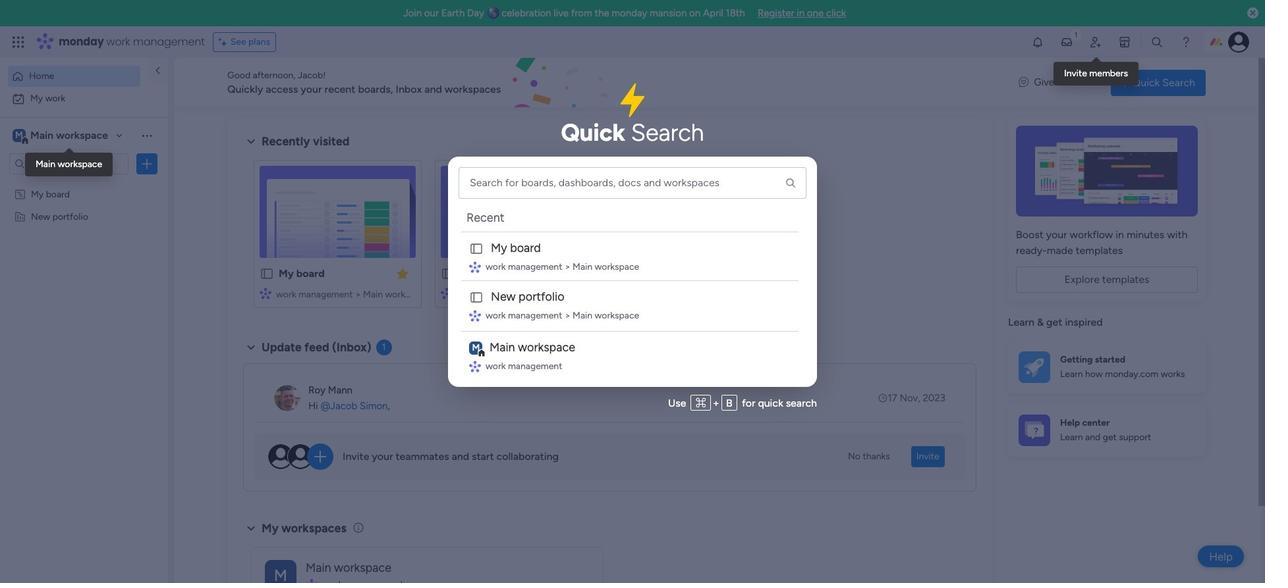 Task type: describe. For each thing, give the bounding box(es) containing it.
0 horizontal spatial list box
[[0, 180, 168, 406]]

1 image
[[1070, 27, 1082, 42]]

v2 user feedback image
[[1019, 75, 1029, 90]]

getting started element
[[1008, 341, 1206, 394]]

1 vertical spatial option
[[8, 88, 160, 109]]

1 horizontal spatial workspace image
[[470, 341, 482, 355]]

select product image
[[12, 36, 25, 49]]

close recently visited image
[[243, 134, 259, 150]]

help image
[[1180, 36, 1193, 49]]

invite members image
[[1089, 36, 1103, 49]]

public board image
[[469, 290, 484, 304]]

see plans image
[[219, 35, 230, 49]]

v2 bolt switch image
[[1122, 75, 1129, 90]]

public board image for component image
[[260, 267, 274, 281]]

Search for boards, dashboards, docs and workspaces search field
[[459, 167, 807, 199]]

close update feed (inbox) image
[[243, 340, 259, 356]]

0 horizontal spatial workspace image
[[13, 129, 26, 143]]

workspace selection element
[[13, 128, 110, 145]]

update feed image
[[1060, 36, 1074, 49]]

roy mann image
[[274, 386, 301, 412]]

Search in workspace field
[[28, 157, 110, 172]]



Task type: locate. For each thing, give the bounding box(es) containing it.
monday marketplace image
[[1118, 36, 1132, 49]]

component image
[[260, 288, 272, 300]]

quick search results list box
[[243, 150, 977, 324]]

notifications image
[[1031, 36, 1045, 49]]

2 horizontal spatial public board image
[[469, 241, 484, 256]]

1 horizontal spatial list box
[[459, 230, 801, 382]]

help center element
[[1008, 404, 1206, 457]]

option
[[8, 66, 140, 87], [8, 88, 160, 109], [0, 182, 168, 185]]

1 element
[[376, 340, 392, 356]]

public board image up public board icon
[[469, 241, 484, 256]]

workspace image
[[265, 560, 297, 584]]

add to favorites image
[[578, 267, 591, 280]]

0 horizontal spatial public board image
[[260, 267, 274, 281]]

1 vertical spatial workspace image
[[470, 341, 482, 355]]

search everything image
[[1151, 36, 1164, 49]]

None search field
[[459, 167, 807, 199]]

close my workspaces image
[[243, 521, 259, 537]]

public board image
[[469, 241, 484, 256], [260, 267, 274, 281], [441, 267, 456, 281]]

workspace image
[[13, 129, 26, 143], [470, 341, 482, 355]]

search image
[[785, 177, 797, 189]]

0 vertical spatial option
[[8, 66, 140, 87]]

remove from favorites image
[[396, 267, 409, 280]]

public board image inside list box
[[469, 241, 484, 256]]

public board image for component icon
[[441, 267, 456, 281]]

2 vertical spatial option
[[0, 182, 168, 185]]

templates image image
[[1020, 126, 1194, 217]]

jacob simon image
[[1228, 32, 1249, 53]]

component image
[[441, 288, 453, 300]]

0 vertical spatial workspace image
[[13, 129, 26, 143]]

public board image up component image
[[260, 267, 274, 281]]

1 horizontal spatial public board image
[[441, 267, 456, 281]]

list box
[[0, 180, 168, 406], [459, 230, 801, 382]]

public board image up component icon
[[441, 267, 456, 281]]



